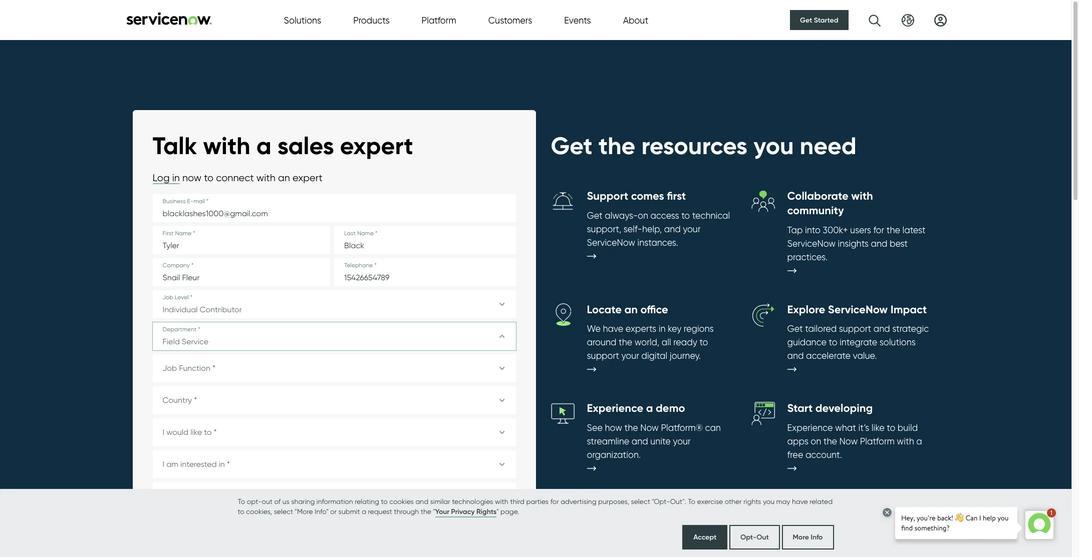 Task type: vqa. For each thing, say whether or not it's contained in the screenshot.


Task type: describe. For each thing, give the bounding box(es) containing it.
exercise
[[697, 498, 723, 506]]

all
[[662, 337, 671, 348]]

technologies
[[452, 498, 493, 506]]

similar
[[430, 498, 450, 506]]

0 vertical spatial you
[[754, 131, 794, 161]]

our inside whatever your business challenge, our ecosystem of partners will help drive results.
[[587, 535, 600, 546]]

impact
[[891, 303, 927, 316]]

a left demo
[[646, 402, 653, 415]]

we
[[587, 324, 601, 334]]

log
[[153, 172, 170, 184]]

like
[[872, 423, 885, 433]]

events button
[[564, 13, 591, 27]]

talk
[[153, 131, 197, 161]]

have inside 'to opt-out of us sharing information relating to cookies and similar technologies with third parties for advertising purposes, select "opt-out".  to exercise other rights you may have related to cookies, select "more info" or submit a request through the "'
[[792, 498, 808, 506]]

the inside experience what it's like to build apps on the now platform with a free account.
[[823, 436, 837, 447]]

and down guidance
[[787, 351, 804, 361]]

organization.
[[587, 450, 641, 460]]

instances.
[[638, 237, 678, 248]]

into
[[805, 225, 821, 235]]

" inside the your privacy rights " page.
[[497, 508, 499, 516]]

1 to from the left
[[238, 498, 245, 506]]

collaborate with community
[[787, 190, 873, 217]]

streamline
[[587, 436, 629, 447]]

First Name text field
[[153, 227, 330, 255]]

get always-on access to technical support, self-help, and your servicenow instances.
[[587, 210, 730, 248]]

experience a demo
[[587, 402, 685, 415]]

sales
[[277, 131, 334, 161]]

users
[[850, 225, 871, 235]]

digital
[[641, 351, 667, 361]]

rights
[[476, 507, 497, 516]]

info"
[[315, 508, 329, 516]]

0 vertical spatial in
[[172, 172, 180, 184]]

help,
[[642, 224, 662, 234]]

now inside experience what it's like to build apps on the now platform with a free account.
[[839, 436, 858, 447]]

customers
[[488, 15, 532, 25]]

0 vertical spatial platform
[[422, 15, 456, 25]]

a inside 'to opt-out of us sharing information relating to cookies and similar technologies with third parties for advertising purposes, select "opt-out".  to exercise other rights you may have related to cookies, select "more info" or submit a request through the "'
[[362, 508, 366, 516]]

" inside 'to opt-out of us sharing information relating to cookies and similar technologies with third parties for advertising purposes, select "opt-out".  to exercise other rights you may have related to cookies, select "more info" or submit a request through the "'
[[433, 508, 435, 516]]

servicenow inside the tap into 300k+ users for the latest servicenow insights and best practices.
[[787, 238, 836, 249]]

solutions button
[[284, 13, 321, 27]]

sharing
[[291, 498, 315, 506]]

request
[[368, 508, 392, 516]]

opt-out
[[740, 533, 769, 542]]

get for get started
[[800, 16, 812, 25]]

1 vertical spatial expert
[[293, 172, 322, 184]]

Last Name text field
[[334, 227, 516, 255]]

latest
[[902, 225, 926, 235]]

first
[[667, 190, 686, 203]]

connect
[[216, 172, 254, 184]]

talk with a sales expert
[[153, 131, 413, 161]]

have inside we have experts in key regions around the world, all ready to support your digital journey.
[[603, 324, 623, 334]]

300k+
[[823, 225, 848, 235]]

about
[[623, 15, 648, 25]]

start developing
[[787, 402, 873, 415]]

to inside "get tailored support and strategic guidance to integrate solutions and accelerate value."
[[829, 337, 837, 348]]

locate
[[587, 303, 622, 316]]

get for get tailored support and strategic guidance to integrate solutions and accelerate value.
[[787, 324, 803, 334]]

how
[[605, 423, 622, 433]]

platform inside experience what it's like to build apps on the now platform with a free account.
[[860, 436, 895, 447]]

get for get always-on access to technical support, self-help, and your servicenow instances.
[[587, 210, 603, 221]]

2 to from the left
[[688, 498, 695, 506]]

products button
[[353, 13, 390, 27]]

accelerate
[[806, 351, 851, 361]]

to inside we have experts in key regions around the world, all ready to support your digital journey.
[[700, 337, 708, 348]]

your inside we have experts in key regions around the world, all ready to support your digital journey.
[[621, 351, 639, 361]]

through
[[394, 508, 419, 516]]

apps
[[787, 436, 808, 447]]

accept
[[693, 533, 717, 542]]

journey.
[[670, 351, 701, 361]]

unite
[[650, 436, 671, 447]]

platform button
[[422, 13, 456, 27]]

your privacy rights " page.
[[435, 507, 519, 516]]

your inside the see how the now platform® can streamline and unite your organization.
[[673, 436, 691, 447]]

partners inside whatever your business challenge, our ecosystem of partners will help drive results.
[[659, 535, 694, 546]]

comes
[[631, 190, 664, 203]]

1 horizontal spatial select
[[631, 498, 650, 506]]

log in link
[[153, 172, 180, 185]]

and up solutions at the right bottom of the page
[[874, 324, 890, 334]]

guidance
[[787, 337, 827, 348]]

a inside experience what it's like to build apps on the now platform with a free account.
[[916, 436, 922, 447]]

opt-
[[740, 533, 757, 542]]

regions
[[684, 324, 714, 334]]

with up business
[[634, 501, 655, 514]]

advertising
[[561, 498, 596, 506]]

products
[[353, 15, 390, 25]]

platform®
[[661, 423, 703, 433]]

the inside the tap into 300k+ users for the latest servicenow insights and best practices.
[[887, 225, 900, 235]]

support,
[[587, 224, 621, 234]]

insights
[[838, 238, 869, 249]]

experience for experience a demo
[[587, 402, 643, 415]]

get started
[[800, 16, 838, 25]]

log in now to connect with an expert
[[153, 172, 322, 184]]

tap
[[787, 225, 803, 235]]

or
[[330, 508, 337, 516]]

more info button
[[782, 526, 834, 550]]

you inside 'to opt-out of us sharing information relating to cookies and similar technologies with third parties for advertising purposes, select "opt-out".  to exercise other rights you may have related to cookies, select "more info" or submit a request through the "'
[[763, 498, 775, 506]]

of inside 'to opt-out of us sharing information relating to cookies and similar technologies with third parties for advertising purposes, select "opt-out".  to exercise other rights you may have related to cookies, select "more info" or submit a request through the "'
[[274, 498, 281, 506]]

your privacy rights link
[[435, 507, 497, 518]]

and inside 'to opt-out of us sharing information relating to cookies and similar technologies with third parties for advertising purposes, select "opt-out".  to exercise other rights you may have related to cookies, select "more info" or submit a request through the "'
[[416, 498, 428, 506]]

third
[[510, 498, 525, 506]]

out
[[262, 498, 273, 506]]

on inside experience what it's like to build apps on the now platform with a free account.
[[811, 436, 821, 447]]

cookies,
[[246, 508, 272, 516]]

the inside we have experts in key regions around the world, all ready to support your digital journey.
[[619, 337, 632, 348]]

world,
[[635, 337, 659, 348]]

Company text field
[[153, 259, 330, 287]]

tailored
[[805, 324, 837, 334]]

ready
[[673, 337, 697, 348]]

may
[[776, 498, 790, 506]]

resources
[[641, 131, 748, 161]]

always-
[[605, 210, 638, 221]]

business
[[649, 522, 684, 532]]

opt-
[[247, 498, 262, 506]]

office
[[640, 303, 668, 316]]

us
[[282, 498, 289, 506]]

accept button
[[682, 526, 728, 550]]

strategic
[[892, 324, 929, 334]]

see
[[587, 423, 603, 433]]



Task type: locate. For each thing, give the bounding box(es) containing it.
opt-out button
[[729, 526, 780, 550]]

your up ecosystem
[[629, 522, 647, 532]]

need
[[800, 131, 857, 161]]

on up help,
[[638, 210, 648, 221]]

more info
[[793, 533, 823, 542]]

support
[[587, 190, 628, 203]]

get for get the resources you need
[[551, 131, 593, 161]]

0 horizontal spatial to
[[238, 498, 245, 506]]

to down regions
[[700, 337, 708, 348]]

in inside we have experts in key regions around the world, all ready to support your digital journey.
[[659, 324, 666, 334]]

1 horizontal spatial on
[[811, 436, 821, 447]]

servicenow inside get always-on access to technical support, self-help, and your servicenow instances.
[[587, 237, 635, 248]]

a down relating
[[362, 508, 366, 516]]

with up page.
[[495, 498, 508, 506]]

select left "opt-
[[631, 498, 650, 506]]

and inside the tap into 300k+ users for the latest servicenow insights and best practices.
[[871, 238, 887, 249]]

around
[[587, 337, 616, 348]]

0 vertical spatial support
[[839, 324, 871, 334]]

0 horizontal spatial support
[[587, 351, 619, 361]]

whatever your business challenge, our ecosystem of partners will help drive results.
[[587, 522, 729, 558]]

servicenow up "get tailored support and strategic guidance to integrate solutions and accelerate value."
[[828, 303, 888, 316]]

technical
[[692, 210, 730, 221]]

support inside we have experts in key regions around the world, all ready to support your digital journey.
[[587, 351, 619, 361]]

servicenow down into
[[787, 238, 836, 249]]

explore
[[787, 303, 825, 316]]

1 vertical spatial support
[[587, 351, 619, 361]]

None text field
[[153, 483, 516, 532]]

ecosystem
[[602, 535, 646, 546]]

for inside the tap into 300k+ users for the latest servicenow insights and best practices.
[[873, 225, 884, 235]]

your
[[435, 507, 449, 516]]

and inside get always-on access to technical support, self-help, and your servicenow instances.
[[664, 224, 681, 234]]

experience for experience what it's like to build apps on the now platform with a free account.
[[787, 423, 833, 433]]

support up the "integrate"
[[839, 324, 871, 334]]

to right access
[[681, 210, 690, 221]]

and left similar
[[416, 498, 428, 506]]

0 vertical spatial an
[[278, 172, 290, 184]]

succeed with our partners
[[587, 501, 721, 514]]

1 horizontal spatial our
[[658, 501, 675, 514]]

with right connect at the top of the page
[[256, 172, 276, 184]]

to up request
[[381, 498, 388, 506]]

a up 'log in now to connect with an expert'
[[256, 131, 271, 161]]

to inside get always-on access to technical support, self-help, and your servicenow instances.
[[681, 210, 690, 221]]

challenge,
[[686, 522, 729, 532]]

0 vertical spatial now
[[640, 423, 659, 433]]

0 horizontal spatial an
[[278, 172, 290, 184]]

with up users
[[851, 190, 873, 203]]

0 horizontal spatial have
[[603, 324, 623, 334]]

Business E-mail text field
[[153, 195, 516, 223]]

to right out". on the right bottom of the page
[[688, 498, 695, 506]]

1 horizontal spatial have
[[792, 498, 808, 506]]

1 horizontal spatial of
[[648, 535, 657, 546]]

experience up apps
[[787, 423, 833, 433]]

" down similar
[[433, 508, 435, 516]]

1 horizontal spatial an
[[624, 303, 638, 316]]

our up drive
[[587, 535, 600, 546]]

the inside the see how the now platform® can streamline and unite your organization.
[[624, 423, 638, 433]]

for inside 'to opt-out of us sharing information relating to cookies and similar technologies with third parties for advertising purposes, select "opt-out".  to exercise other rights you may have related to cookies, select "more info" or submit a request through the "'
[[550, 498, 559, 506]]

demo
[[656, 402, 685, 415]]

cookies
[[389, 498, 414, 506]]

your inside get always-on access to technical support, self-help, and your servicenow instances.
[[683, 224, 701, 234]]

to inside experience what it's like to build apps on the now platform with a free account.
[[887, 423, 895, 433]]

explore servicenow impact
[[787, 303, 927, 316]]

support down "around"
[[587, 351, 619, 361]]

1 horizontal spatial experience
[[787, 423, 833, 433]]

1 vertical spatial on
[[811, 436, 821, 447]]

and left unite
[[632, 436, 648, 447]]

experience what it's like to build apps on the now platform with a free account.
[[787, 423, 922, 460]]

our
[[658, 501, 675, 514], [587, 535, 600, 546]]

0 vertical spatial select
[[631, 498, 650, 506]]

servicenow down support,
[[587, 237, 635, 248]]

an down talk with a sales expert
[[278, 172, 290, 184]]

now down what
[[839, 436, 858, 447]]

1 vertical spatial have
[[792, 498, 808, 506]]

0 horizontal spatial platform
[[422, 15, 456, 25]]

1 vertical spatial select
[[274, 508, 293, 516]]

go to servicenow account image
[[934, 14, 947, 26]]

0 horizontal spatial our
[[587, 535, 600, 546]]

0 horizontal spatial expert
[[293, 172, 322, 184]]

1 vertical spatial in
[[659, 324, 666, 334]]

with inside 'to opt-out of us sharing information relating to cookies and similar technologies with third parties for advertising purposes, select "opt-out".  to exercise other rights you may have related to cookies, select "more info" or submit a request through the "'
[[495, 498, 508, 506]]

to right like
[[887, 423, 895, 433]]

1 vertical spatial for
[[550, 498, 559, 506]]

get
[[800, 16, 812, 25], [551, 131, 593, 161], [587, 210, 603, 221], [787, 324, 803, 334]]

have
[[603, 324, 623, 334], [792, 498, 808, 506]]

results.
[[609, 549, 637, 558]]

0 horizontal spatial on
[[638, 210, 648, 221]]

your down world, at the bottom right of page
[[621, 351, 639, 361]]

purposes,
[[598, 498, 629, 506]]

" left page.
[[497, 508, 499, 516]]

get the resources you need
[[551, 131, 857, 161]]

experience up how
[[587, 402, 643, 415]]

other
[[725, 498, 742, 506]]

more
[[793, 533, 809, 542]]

in left key
[[659, 324, 666, 334]]

privacy
[[451, 507, 475, 516]]

0 horizontal spatial now
[[640, 423, 659, 433]]

started
[[814, 16, 838, 25]]

partners down business
[[659, 535, 694, 546]]

in right "log"
[[172, 172, 180, 184]]

get inside "get tailored support and strategic guidance to integrate solutions and accelerate value."
[[787, 324, 803, 334]]

now inside the see how the now platform® can streamline and unite your organization.
[[640, 423, 659, 433]]

of
[[274, 498, 281, 506], [648, 535, 657, 546]]

1 " from the left
[[433, 508, 435, 516]]

account.
[[806, 450, 842, 460]]

1 vertical spatial of
[[648, 535, 657, 546]]

of left 'us'
[[274, 498, 281, 506]]

a down build
[[916, 436, 922, 447]]

relating
[[355, 498, 379, 506]]

2 " from the left
[[497, 508, 499, 516]]

with inside experience what it's like to build apps on the now platform with a free account.
[[897, 436, 914, 447]]

0 vertical spatial have
[[603, 324, 623, 334]]

tap into 300k+ users for the latest servicenow insights and best practices.
[[787, 225, 926, 262]]

now
[[182, 172, 201, 184]]

1 horizontal spatial to
[[688, 498, 695, 506]]

information
[[317, 498, 353, 506]]

events
[[564, 15, 591, 25]]

can
[[705, 423, 721, 433]]

for
[[873, 225, 884, 235], [550, 498, 559, 506]]

for right users
[[873, 225, 884, 235]]

whatever
[[587, 522, 627, 532]]

integrate
[[840, 337, 877, 348]]

for right parties
[[550, 498, 559, 506]]

1 horizontal spatial for
[[873, 225, 884, 235]]

customers button
[[488, 13, 532, 27]]

with down build
[[897, 436, 914, 447]]

rights
[[744, 498, 761, 506]]

get inside get always-on access to technical support, self-help, and your servicenow instances.
[[587, 210, 603, 221]]

partners
[[678, 501, 721, 514], [659, 535, 694, 546]]

your down platform®
[[673, 436, 691, 447]]

to right now
[[204, 172, 214, 184]]

1 vertical spatial our
[[587, 535, 600, 546]]

0 horizontal spatial of
[[274, 498, 281, 506]]

with inside collaborate with community
[[851, 190, 873, 203]]

on
[[638, 210, 648, 221], [811, 436, 821, 447]]

1 vertical spatial experience
[[787, 423, 833, 433]]

practices.
[[787, 252, 828, 262]]

servicenow
[[587, 237, 635, 248], [787, 238, 836, 249], [828, 303, 888, 316]]

build
[[898, 423, 918, 433]]

0 vertical spatial partners
[[678, 501, 721, 514]]

now up unite
[[640, 423, 659, 433]]

1 vertical spatial an
[[624, 303, 638, 316]]

solutions
[[880, 337, 916, 348]]

select down 'us'
[[274, 508, 293, 516]]

0 horizontal spatial select
[[274, 508, 293, 516]]

with up connect at the top of the page
[[203, 131, 250, 161]]

and down access
[[664, 224, 681, 234]]

expert
[[340, 131, 413, 161], [293, 172, 322, 184]]

free
[[787, 450, 803, 460]]

drive
[[587, 549, 607, 558]]

support
[[839, 324, 871, 334], [587, 351, 619, 361]]

and
[[664, 224, 681, 234], [871, 238, 887, 249], [874, 324, 890, 334], [787, 351, 804, 361], [632, 436, 648, 447], [416, 498, 428, 506]]

1 horizontal spatial "
[[497, 508, 499, 516]]

it's
[[858, 423, 869, 433]]

community
[[787, 204, 844, 217]]

"
[[433, 508, 435, 516], [497, 508, 499, 516]]

0 horizontal spatial for
[[550, 498, 559, 506]]

of inside whatever your business challenge, our ecosystem of partners will help drive results.
[[648, 535, 657, 546]]

have up "around"
[[603, 324, 623, 334]]

on up account.
[[811, 436, 821, 447]]

the
[[599, 131, 635, 161], [887, 225, 900, 235], [619, 337, 632, 348], [624, 423, 638, 433], [823, 436, 837, 447], [421, 508, 431, 516]]

to left cookies,
[[238, 508, 244, 516]]

collaborate
[[787, 190, 849, 203]]

support inside "get tailored support and strategic guidance to integrate solutions and accelerate value."
[[839, 324, 871, 334]]

0 vertical spatial for
[[873, 225, 884, 235]]

have right may
[[792, 498, 808, 506]]

submit
[[338, 508, 360, 516]]

to left 'opt-'
[[238, 498, 245, 506]]

0 horizontal spatial in
[[172, 172, 180, 184]]

and inside the see how the now platform® can streamline and unite your organization.
[[632, 436, 648, 447]]

will
[[696, 535, 708, 546]]

1 vertical spatial partners
[[659, 535, 694, 546]]

experience
[[587, 402, 643, 415], [787, 423, 833, 433]]

"more
[[295, 508, 313, 516]]

we have experts in key regions around the world, all ready to support your digital journey.
[[587, 324, 714, 361]]

your inside whatever your business challenge, our ecosystem of partners will help drive results.
[[629, 522, 647, 532]]

about button
[[623, 13, 648, 27]]

0 vertical spatial on
[[638, 210, 648, 221]]

to up accelerate
[[829, 337, 837, 348]]

1 vertical spatial now
[[839, 436, 858, 447]]

out
[[757, 533, 769, 542]]

of down business
[[648, 535, 657, 546]]

get started link
[[790, 10, 848, 30]]

your down technical at top right
[[683, 224, 701, 234]]

1 vertical spatial you
[[763, 498, 775, 506]]

1 horizontal spatial support
[[839, 324, 871, 334]]

servicenow image
[[125, 12, 213, 25]]

1 horizontal spatial now
[[839, 436, 858, 447]]

on inside get always-on access to technical support, self-help, and your servicenow instances.
[[638, 210, 648, 221]]

experience inside experience what it's like to build apps on the now platform with a free account.
[[787, 423, 833, 433]]

0 vertical spatial experience
[[587, 402, 643, 415]]

"opt-
[[652, 498, 670, 506]]

1 vertical spatial platform
[[860, 436, 895, 447]]

1 horizontal spatial expert
[[340, 131, 413, 161]]

0 horizontal spatial experience
[[587, 402, 643, 415]]

partners up challenge,
[[678, 501, 721, 514]]

0 horizontal spatial "
[[433, 508, 435, 516]]

and left best
[[871, 238, 887, 249]]

1 horizontal spatial platform
[[860, 436, 895, 447]]

1 horizontal spatial in
[[659, 324, 666, 334]]

our up business
[[658, 501, 675, 514]]

0 vertical spatial of
[[274, 498, 281, 506]]

Telephone telephone field
[[334, 259, 516, 287]]

the inside 'to opt-out of us sharing information relating to cookies and similar technologies with third parties for advertising purposes, select "opt-out".  to exercise other rights you may have related to cookies, select "more info" or submit a request through the "'
[[421, 508, 431, 516]]

info
[[811, 533, 823, 542]]

0 vertical spatial expert
[[340, 131, 413, 161]]

an up experts
[[624, 303, 638, 316]]

succeed
[[587, 501, 631, 514]]

0 vertical spatial our
[[658, 501, 675, 514]]



